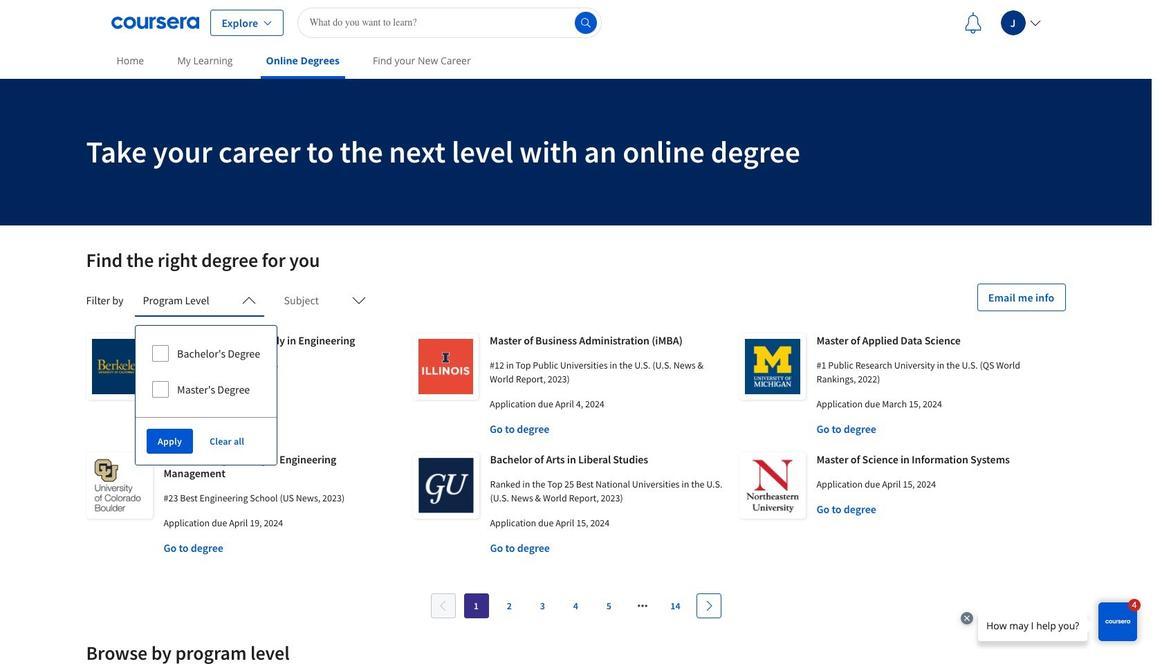 Task type: describe. For each thing, give the bounding box(es) containing it.
university of illinois at urbana-champaign image
[[413, 334, 479, 400]]

actions toolbar
[[136, 417, 277, 465]]

northeastern university image
[[739, 453, 806, 519]]

options list list box
[[136, 326, 277, 417]]

go to next page image
[[703, 601, 714, 612]]



Task type: vqa. For each thing, say whether or not it's contained in the screenshot.
search box
yes



Task type: locate. For each thing, give the bounding box(es) containing it.
None search field
[[298, 7, 602, 38]]

university of california, berkeley image
[[86, 334, 153, 400]]

georgetown university image
[[413, 453, 479, 519]]

university of colorado boulder image
[[86, 453, 153, 519]]

coursera image
[[111, 11, 199, 34]]

university of michigan image
[[739, 334, 806, 400]]



